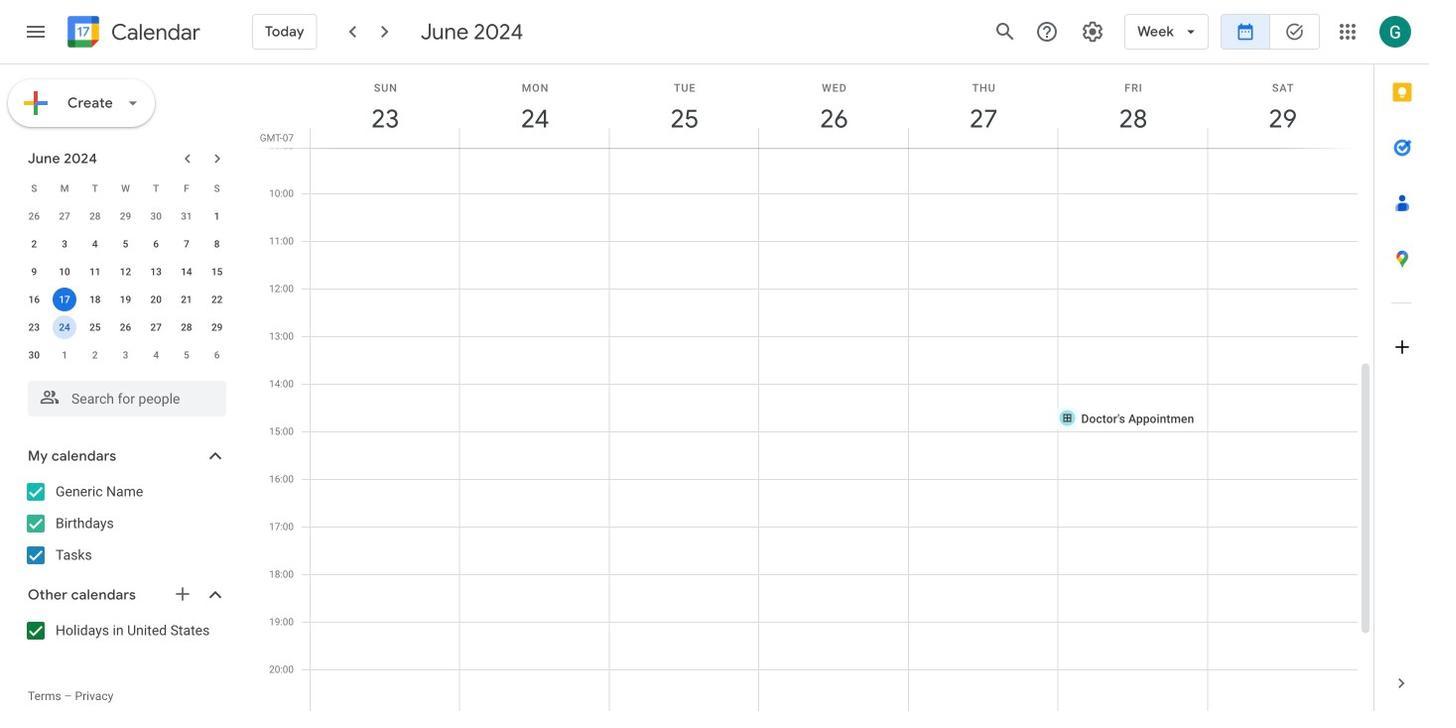 Task type: vqa. For each thing, say whether or not it's contained in the screenshot.
Sunday, May 12 element
no



Task type: locate. For each thing, give the bounding box(es) containing it.
calendar element
[[64, 12, 200, 56]]

7 row from the top
[[19, 342, 232, 369]]

Search for people text field
[[40, 381, 214, 417]]

1 element
[[205, 205, 229, 228]]

2 cell from the top
[[49, 314, 80, 342]]

None search field
[[0, 373, 246, 417]]

1 column header from the left
[[310, 65, 460, 148]]

wednesday, june 26 element
[[760, 65, 909, 148]]

column header
[[310, 65, 460, 148], [459, 65, 610, 148], [609, 65, 760, 148], [759, 65, 909, 148], [908, 65, 1059, 148], [1058, 65, 1209, 148], [1208, 65, 1358, 148]]

cell up july 1 element
[[49, 314, 80, 342]]

26 element
[[114, 316, 138, 340]]

2 row from the top
[[19, 203, 232, 230]]

28 element
[[175, 316, 199, 340]]

may 30 element
[[144, 205, 168, 228]]

22 element
[[205, 288, 229, 312]]

9 element
[[22, 260, 46, 284]]

27 element
[[144, 316, 168, 340]]

18 element
[[83, 288, 107, 312]]

heading
[[107, 20, 200, 44]]

tab list
[[1375, 65, 1430, 656]]

may 26 element
[[22, 205, 46, 228]]

5 element
[[114, 232, 138, 256]]

may 31 element
[[175, 205, 199, 228]]

21 element
[[175, 288, 199, 312]]

thursday, june 27 element
[[909, 65, 1059, 148]]

july 1 element
[[53, 344, 77, 367]]

july 4 element
[[144, 344, 168, 367]]

july 3 element
[[114, 344, 138, 367]]

25 element
[[83, 316, 107, 340]]

29 element
[[205, 316, 229, 340]]

row down 12 element at the top of the page
[[19, 286, 232, 314]]

3 row from the top
[[19, 230, 232, 258]]

row up 12 element at the top of the page
[[19, 230, 232, 258]]

june 2024 grid
[[19, 175, 232, 369]]

5 row from the top
[[19, 286, 232, 314]]

cell
[[49, 286, 80, 314], [49, 314, 80, 342]]

6 column header from the left
[[1058, 65, 1209, 148]]

17, today element
[[53, 288, 77, 312]]

5 column header from the left
[[908, 65, 1059, 148]]

4 row from the top
[[19, 258, 232, 286]]

23 element
[[22, 316, 46, 340]]

cell down 10 'element'
[[49, 286, 80, 314]]

grid
[[254, 65, 1374, 712]]

2 element
[[22, 232, 46, 256]]

1 cell from the top
[[49, 286, 80, 314]]

6 row from the top
[[19, 314, 232, 342]]

13 element
[[144, 260, 168, 284]]

row down 5 element in the top left of the page
[[19, 258, 232, 286]]

10 element
[[53, 260, 77, 284]]

monday, june 24 element
[[460, 65, 610, 148]]

6 element
[[144, 232, 168, 256]]

cell for 18 element
[[49, 286, 80, 314]]

row group
[[19, 203, 232, 369]]

july 2 element
[[83, 344, 107, 367]]

14 element
[[175, 260, 199, 284]]

row down 26 element
[[19, 342, 232, 369]]

tuesday, june 25 element
[[610, 65, 760, 148]]

saturday, june 29 element
[[1209, 65, 1358, 148]]

row up the "may 29" element
[[19, 175, 232, 203]]

row
[[19, 175, 232, 203], [19, 203, 232, 230], [19, 230, 232, 258], [19, 258, 232, 286], [19, 286, 232, 314], [19, 314, 232, 342], [19, 342, 232, 369]]

24 element
[[53, 316, 77, 340]]

row down 19 element
[[19, 314, 232, 342]]

row up 5 element in the top left of the page
[[19, 203, 232, 230]]

3 column header from the left
[[609, 65, 760, 148]]



Task type: describe. For each thing, give the bounding box(es) containing it.
my calendars list
[[4, 477, 246, 572]]

main drawer image
[[24, 20, 48, 44]]

15 element
[[205, 260, 229, 284]]

12 element
[[114, 260, 138, 284]]

sunday, june 23 element
[[311, 65, 460, 148]]

cell for 25 "element"
[[49, 314, 80, 342]]

2 column header from the left
[[459, 65, 610, 148]]

7 element
[[175, 232, 199, 256]]

1 row from the top
[[19, 175, 232, 203]]

friday, june 28 element
[[1059, 65, 1209, 148]]

may 27 element
[[53, 205, 77, 228]]

3 element
[[53, 232, 77, 256]]

july 6 element
[[205, 344, 229, 367]]

may 29 element
[[114, 205, 138, 228]]

4 element
[[83, 232, 107, 256]]

8 element
[[205, 232, 229, 256]]

16 element
[[22, 288, 46, 312]]

30 element
[[22, 344, 46, 367]]

19 element
[[114, 288, 138, 312]]

20 element
[[144, 288, 168, 312]]

11 element
[[83, 260, 107, 284]]

4 column header from the left
[[759, 65, 909, 148]]

heading inside calendar element
[[107, 20, 200, 44]]

settings menu image
[[1081, 20, 1105, 44]]

add other calendars image
[[173, 585, 193, 605]]

7 column header from the left
[[1208, 65, 1358, 148]]

july 5 element
[[175, 344, 199, 367]]

may 28 element
[[83, 205, 107, 228]]



